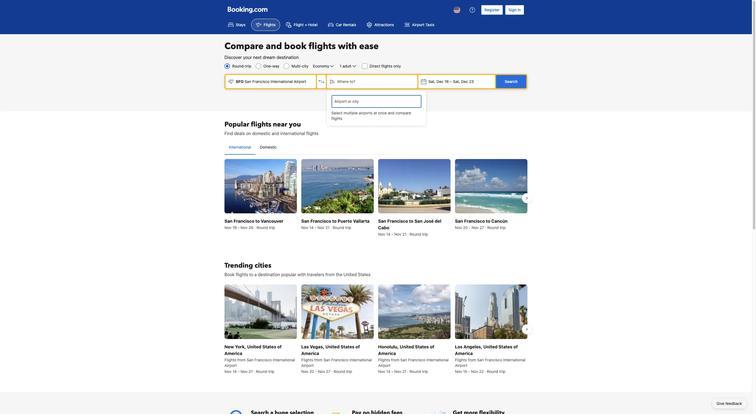 Task type: vqa. For each thing, say whether or not it's contained in the screenshot.
See to the bottom
no



Task type: locate. For each thing, give the bounding box(es) containing it.
america down new
[[225, 351, 242, 356]]

and right once
[[388, 111, 395, 115]]

2 sat, from the left
[[454, 79, 461, 84]]

1 region from the top
[[220, 157, 532, 239]]

america for los
[[456, 351, 473, 356]]

select
[[332, 111, 343, 115]]

san inside las vegas, united states of america flights from san francisco international airport nov 20 - nov 27 · round trip
[[324, 357, 331, 362]]

flights down trending
[[236, 272, 248, 277]]

vancouver
[[261, 219, 284, 224]]

flights up economy
[[309, 40, 336, 52]]

destination inside trending cities book flights to a destination popular with travelers from the united states
[[258, 272, 280, 277]]

taxis
[[426, 22, 435, 27]]

+
[[305, 22, 307, 27]]

on
[[246, 131, 251, 136]]

flights inside "new york, united states of america flights from san francisco international airport nov 14 - nov 21 · round trip"
[[225, 357, 237, 362]]

from inside las vegas, united states of america flights from san francisco international airport nov 20 - nov 27 · round trip
[[315, 357, 323, 362]]

francisco inside san francisco to puerto vallarta nov 14 - nov 21 · round trip
[[311, 219, 332, 224]]

of inside "new york, united states of america flights from san francisco international airport nov 14 - nov 21 · round trip"
[[278, 344, 282, 349]]

states inside los angeles, united states of america flights from san francisco international airport nov 15 - nov 22 · round trip
[[499, 344, 513, 349]]

dec
[[437, 79, 444, 84], [462, 79, 469, 84]]

- inside "new york, united states of america flights from san francisco international airport nov 14 - nov 21 · round trip"
[[238, 369, 240, 374]]

york,
[[235, 344, 246, 349]]

0 horizontal spatial dec
[[437, 79, 444, 84]]

america for new
[[225, 351, 242, 356]]

1 horizontal spatial sat,
[[454, 79, 461, 84]]

sat, right –
[[454, 79, 461, 84]]

with
[[338, 40, 357, 52], [298, 272, 306, 277]]

united right honolulu,
[[400, 344, 414, 349]]

los
[[456, 344, 463, 349]]

united inside los angeles, united states of america flights from san francisco international airport nov 15 - nov 22 · round trip
[[484, 344, 498, 349]]

america inside las vegas, united states of america flights from san francisco international airport nov 20 - nov 27 · round trip
[[302, 351, 319, 356]]

and inside popular flights near you find deals on domestic and international flights
[[272, 131, 279, 136]]

san inside honolulu, united states of america flights from san francisco international airport nov 14 - nov 21 · round trip
[[401, 357, 408, 362]]

where
[[337, 79, 349, 84]]

honolulu, united states of america image
[[379, 285, 451, 339]]

car rentals
[[336, 22, 357, 27]]

destination inside compare and book flights with ease discover your next dream destination
[[277, 55, 299, 60]]

destination
[[277, 55, 299, 60], [258, 272, 280, 277]]

from down vegas,
[[315, 357, 323, 362]]

in
[[518, 7, 521, 12]]

register link
[[482, 5, 504, 15]]

flights link
[[252, 19, 281, 31]]

of inside los angeles, united states of america flights from san francisco international airport nov 15 - nov 22 · round trip
[[514, 344, 518, 349]]

14
[[310, 225, 314, 230], [387, 232, 391, 237], [233, 369, 237, 374], [387, 369, 391, 374]]

san inside san francisco to cancún nov 20 - nov 27 · round trip
[[456, 219, 464, 224]]

book
[[225, 272, 235, 277]]

book
[[285, 40, 307, 52]]

america down "las"
[[302, 351, 319, 356]]

destination down cities
[[258, 272, 280, 277]]

airport down honolulu,
[[379, 363, 391, 368]]

from inside los angeles, united states of america flights from san francisco international airport nov 15 - nov 22 · round trip
[[468, 357, 477, 362]]

0 horizontal spatial sat,
[[429, 79, 436, 84]]

airport left taxis on the top of page
[[413, 22, 425, 27]]

2 vertical spatial and
[[272, 131, 279, 136]]

airport taxis link
[[400, 19, 440, 31]]

flights
[[309, 40, 336, 52], [382, 64, 393, 68], [332, 116, 343, 121], [251, 120, 272, 129], [307, 131, 319, 136], [236, 272, 248, 277]]

14 inside honolulu, united states of america flights from san francisco international airport nov 14 - nov 21 · round trip
[[387, 369, 391, 374]]

with inside compare and book flights with ease discover your next dream destination
[[338, 40, 357, 52]]

your
[[243, 55, 252, 60]]

1 horizontal spatial 20
[[464, 225, 468, 230]]

united for las vegas, united states of america
[[326, 344, 340, 349]]

21
[[326, 225, 330, 230], [403, 232, 407, 237], [249, 369, 253, 374], [403, 369, 407, 374]]

america inside "new york, united states of america flights from san francisco international airport nov 14 - nov 21 · round trip"
[[225, 351, 242, 356]]

tab list
[[225, 140, 528, 155]]

domestic
[[260, 145, 277, 149]]

united right york,
[[247, 344, 262, 349]]

0 horizontal spatial 27
[[326, 369, 331, 374]]

0 vertical spatial with
[[338, 40, 357, 52]]

to?
[[350, 79, 356, 84]]

4 america from the left
[[456, 351, 473, 356]]

14 inside san francisco to puerto vallarta nov 14 - nov 21 · round trip
[[310, 225, 314, 230]]

round
[[257, 225, 268, 230], [333, 225, 345, 230], [488, 225, 499, 230], [410, 232, 421, 237], [256, 369, 268, 374], [334, 369, 345, 374], [410, 369, 421, 374], [487, 369, 499, 374]]

to left vancouver
[[256, 219, 260, 224]]

and up dream
[[266, 40, 282, 52]]

once
[[378, 111, 387, 115]]

states inside "new york, united states of america flights from san francisco international airport nov 14 - nov 21 · round trip"
[[263, 344, 277, 349]]

airports
[[359, 111, 373, 115]]

3 america from the left
[[379, 351, 396, 356]]

los angeles, united states of america flights from san francisco international airport nov 15 - nov 22 · round trip
[[456, 344, 526, 374]]

0 vertical spatial region
[[220, 157, 532, 239]]

united right angeles,
[[484, 344, 498, 349]]

· inside "new york, united states of america flights from san francisco international airport nov 14 - nov 21 · round trip"
[[254, 369, 255, 374]]

compare
[[396, 111, 412, 115]]

airport inside honolulu, united states of america flights from san francisco international airport nov 14 - nov 21 · round trip
[[379, 363, 391, 368]]

airport down "las"
[[302, 363, 314, 368]]

united inside "new york, united states of america flights from san francisco international airport nov 14 - nov 21 · round trip"
[[247, 344, 262, 349]]

· inside honolulu, united states of america flights from san francisco international airport nov 14 - nov 21 · round trip
[[408, 369, 409, 374]]

· inside san francisco to vancouver nov 19 - nov 26 · round trip
[[255, 225, 256, 230]]

0 vertical spatial 27
[[480, 225, 485, 230]]

of for los angeles, united states of america
[[514, 344, 518, 349]]

san francisco to san josé del cabo nov 14 - nov 21 · round trip
[[379, 219, 442, 237]]

airport down new
[[225, 363, 237, 368]]

a
[[255, 272, 257, 277]]

give feedback
[[717, 401, 743, 406]]

francisco inside las vegas, united states of america flights from san francisco international airport nov 20 - nov 27 · round trip
[[332, 357, 349, 362]]

francisco inside 'san francisco to san josé del cabo nov 14 - nov 21 · round trip'
[[388, 219, 408, 224]]

0 horizontal spatial with
[[298, 272, 306, 277]]

1 vertical spatial 27
[[326, 369, 331, 374]]

america for las
[[302, 351, 319, 356]]

sat, dec 16 – sat, dec 23
[[429, 79, 474, 84]]

dec left 23
[[462, 79, 469, 84]]

flights inside trending cities book flights to a destination popular with travelers from the united states
[[236, 272, 248, 277]]

- inside san francisco to puerto vallarta nov 14 - nov 21 · round trip
[[315, 225, 317, 230]]

only
[[394, 64, 401, 68]]

feedback
[[726, 401, 743, 406]]

united right the
[[344, 272, 357, 277]]

america inside honolulu, united states of america flights from san francisco international airport nov 14 - nov 21 · round trip
[[379, 351, 396, 356]]

2 of from the left
[[356, 344, 360, 349]]

to left "cancún"
[[486, 219, 491, 224]]

new york, united states of america flights from san francisco international airport nov 14 - nov 21 · round trip
[[225, 344, 295, 374]]

0 horizontal spatial 20
[[310, 369, 314, 374]]

1 vertical spatial destination
[[258, 272, 280, 277]]

united
[[344, 272, 357, 277], [247, 344, 262, 349], [326, 344, 340, 349], [400, 344, 414, 349], [484, 344, 498, 349]]

america inside los angeles, united states of america flights from san francisco international airport nov 15 - nov 22 · round trip
[[456, 351, 473, 356]]

region containing new york, united states of america
[[220, 282, 532, 377]]

register
[[485, 7, 500, 12]]

from left the
[[326, 272, 335, 277]]

to for puerto
[[333, 219, 337, 224]]

san
[[245, 79, 252, 84], [225, 219, 233, 224], [302, 219, 310, 224], [379, 219, 387, 224], [415, 219, 423, 224], [456, 219, 464, 224], [247, 357, 254, 362], [324, 357, 331, 362], [401, 357, 408, 362], [478, 357, 484, 362]]

to for vancouver
[[256, 219, 260, 224]]

international inside las vegas, united states of america flights from san francisco international airport nov 20 - nov 27 · round trip
[[350, 357, 372, 362]]

international inside button
[[229, 145, 251, 149]]

united right vegas,
[[326, 344, 340, 349]]

27
[[480, 225, 485, 230], [326, 369, 331, 374]]

search button
[[497, 75, 527, 88]]

from for new york, united states of america
[[238, 357, 246, 362]]

stays link
[[224, 19, 250, 31]]

francisco inside san francisco to cancún nov 20 - nov 27 · round trip
[[465, 219, 485, 224]]

united inside trending cities book flights to a destination popular with travelers from the united states
[[344, 272, 357, 277]]

flight + hotel link
[[282, 19, 323, 31]]

4 of from the left
[[514, 344, 518, 349]]

from down angeles,
[[468, 357, 477, 362]]

dec left the 16
[[437, 79, 444, 84]]

san francisco to puerto vallarta nov 14 - nov 21 · round trip
[[302, 219, 370, 230]]

with right popular
[[298, 272, 306, 277]]

to left the puerto
[[333, 219, 337, 224]]

america down honolulu,
[[379, 351, 396, 356]]

0 vertical spatial destination
[[277, 55, 299, 60]]

14 inside 'san francisco to san josé del cabo nov 14 - nov 21 · round trip'
[[387, 232, 391, 237]]

international
[[281, 131, 305, 136]]

1 america from the left
[[225, 351, 242, 356]]

21 inside 'san francisco to san josé del cabo nov 14 - nov 21 · round trip'
[[403, 232, 407, 237]]

booking.com logo image
[[228, 6, 268, 13], [228, 6, 268, 13]]

from down york,
[[238, 357, 246, 362]]

sign
[[509, 7, 517, 12]]

region
[[220, 157, 532, 239], [220, 282, 532, 377]]

1 vertical spatial and
[[388, 111, 395, 115]]

stays
[[236, 22, 246, 27]]

Airport or city text field
[[334, 98, 420, 105]]

· inside los angeles, united states of america flights from san francisco international airport nov 15 - nov 22 · round trip
[[485, 369, 486, 374]]

to left a
[[250, 272, 254, 277]]

1 dec from the left
[[437, 79, 444, 84]]

0 vertical spatial and
[[266, 40, 282, 52]]

airport up 15
[[456, 363, 468, 368]]

new
[[225, 344, 234, 349]]

flights left only
[[382, 64, 393, 68]]

1 vertical spatial region
[[220, 282, 532, 377]]

destination up multi- on the left top of page
[[277, 55, 299, 60]]

to inside san francisco to cancún nov 20 - nov 27 · round trip
[[486, 219, 491, 224]]

1 horizontal spatial dec
[[462, 79, 469, 84]]

flights inside los angeles, united states of america flights from san francisco international airport nov 15 - nov 22 · round trip
[[456, 357, 467, 362]]

attractions link
[[362, 19, 399, 31]]

1 horizontal spatial with
[[338, 40, 357, 52]]

and down 'near'
[[272, 131, 279, 136]]

15
[[464, 369, 468, 374]]

from down honolulu,
[[391, 357, 400, 362]]

with up adult
[[338, 40, 357, 52]]

2 region from the top
[[220, 282, 532, 377]]

of
[[278, 344, 282, 349], [356, 344, 360, 349], [430, 344, 435, 349], [514, 344, 518, 349]]

from
[[326, 272, 335, 277], [238, 357, 246, 362], [315, 357, 323, 362], [391, 357, 400, 362], [468, 357, 477, 362]]

domestic
[[252, 131, 271, 136]]

you
[[289, 120, 301, 129]]

search
[[505, 79, 518, 84]]

las vegas, united states of america image
[[302, 285, 374, 339]]

flights
[[264, 22, 276, 27], [225, 357, 237, 362], [302, 357, 314, 362], [379, 357, 390, 362], [456, 357, 467, 362]]

to inside san francisco to puerto vallarta nov 14 - nov 21 · round trip
[[333, 219, 337, 224]]

3 of from the left
[[430, 344, 435, 349]]

san francisco to puerto vallarta image
[[302, 159, 374, 213]]

19
[[233, 225, 237, 230]]

states for new york, united states of america
[[263, 344, 277, 349]]

sat, left the 16
[[429, 79, 436, 84]]

flights inside 'select multiple airports at once and compare flights'
[[332, 116, 343, 121]]

america
[[225, 351, 242, 356], [302, 351, 319, 356], [379, 351, 396, 356], [456, 351, 473, 356]]

international button
[[225, 140, 256, 154]]

sat,
[[429, 79, 436, 84], [454, 79, 461, 84]]

flights inside las vegas, united states of america flights from san francisco international airport nov 20 - nov 27 · round trip
[[302, 357, 314, 362]]

flights inside honolulu, united states of america flights from san francisco international airport nov 14 - nov 21 · round trip
[[379, 357, 390, 362]]

cabo
[[379, 225, 390, 230]]

multi-city
[[292, 64, 309, 68]]

new york, united states of america image
[[225, 285, 297, 339]]

from inside honolulu, united states of america flights from san francisco international airport nov 14 - nov 21 · round trip
[[391, 357, 400, 362]]

find
[[225, 131, 233, 136]]

2 america from the left
[[302, 351, 319, 356]]

1 vertical spatial with
[[298, 272, 306, 277]]

america down los
[[456, 351, 473, 356]]

to inside san francisco to vancouver nov 19 - nov 26 · round trip
[[256, 219, 260, 224]]

trip inside los angeles, united states of america flights from san francisco international airport nov 15 - nov 22 · round trip
[[500, 369, 506, 374]]

1 horizontal spatial 27
[[480, 225, 485, 230]]

of for las vegas, united states of america
[[356, 344, 360, 349]]

travelers
[[307, 272, 325, 277]]

at
[[374, 111, 377, 115]]

–
[[450, 79, 452, 84]]

airport down multi-city
[[294, 79, 306, 84]]

1 vertical spatial 20
[[310, 369, 314, 374]]

honolulu, united states of america flights from san francisco international airport nov 14 - nov 21 · round trip
[[379, 344, 449, 374]]

0 vertical spatial 20
[[464, 225, 468, 230]]

sfo
[[236, 79, 244, 84]]

direct
[[370, 64, 381, 68]]

of inside honolulu, united states of america flights from san francisco international airport nov 14 - nov 21 · round trip
[[430, 344, 435, 349]]

· inside san francisco to puerto vallarta nov 14 - nov 21 · round trip
[[331, 225, 332, 230]]

trip inside las vegas, united states of america flights from san francisco international airport nov 20 - nov 27 · round trip
[[346, 369, 352, 374]]

san francisco to vancouver image
[[225, 159, 297, 213]]

to inside 'san francisco to san josé del cabo nov 14 - nov 21 · round trip'
[[410, 219, 414, 224]]

1 of from the left
[[278, 344, 282, 349]]

to left josé
[[410, 219, 414, 224]]

flights down select
[[332, 116, 343, 121]]

from for las vegas, united states of america
[[315, 357, 323, 362]]

united inside las vegas, united states of america flights from san francisco international airport nov 20 - nov 27 · round trip
[[326, 344, 340, 349]]



Task type: describe. For each thing, give the bounding box(es) containing it.
compare
[[225, 40, 264, 52]]

to inside trending cities book flights to a destination popular with travelers from the united states
[[250, 272, 254, 277]]

san francisco to cancún image
[[456, 159, 528, 213]]

· inside 'san francisco to san josé del cabo nov 14 - nov 21 · round trip'
[[408, 232, 409, 237]]

- inside los angeles, united states of america flights from san francisco international airport nov 15 - nov 22 · round trip
[[469, 369, 471, 374]]

adult
[[343, 64, 352, 68]]

region containing san francisco to vancouver
[[220, 157, 532, 239]]

sat, dec 16 – sat, dec 23 button
[[419, 75, 495, 88]]

car rentals link
[[324, 19, 361, 31]]

united for los angeles, united states of america
[[484, 344, 498, 349]]

states for los angeles, united states of america
[[499, 344, 513, 349]]

27 inside las vegas, united states of america flights from san francisco international airport nov 20 - nov 27 · round trip
[[326, 369, 331, 374]]

francisco inside los angeles, united states of america flights from san francisco international airport nov 15 - nov 22 · round trip
[[486, 357, 503, 362]]

airport inside "new york, united states of america flights from san francisco international airport nov 14 - nov 21 · round trip"
[[225, 363, 237, 368]]

next
[[253, 55, 262, 60]]

way
[[273, 64, 280, 68]]

ease
[[360, 40, 379, 52]]

- inside las vegas, united states of america flights from san francisco international airport nov 20 - nov 27 · round trip
[[315, 369, 317, 374]]

21 inside honolulu, united states of america flights from san francisco international airport nov 14 - nov 21 · round trip
[[403, 369, 407, 374]]

sign in link
[[506, 5, 525, 15]]

united for new york, united states of america
[[247, 344, 262, 349]]

states inside honolulu, united states of america flights from san francisco international airport nov 14 - nov 21 · round trip
[[415, 344, 429, 349]]

cancún
[[492, 219, 508, 224]]

21 inside san francisco to puerto vallarta nov 14 - nov 21 · round trip
[[326, 225, 330, 230]]

economy
[[313, 64, 330, 68]]

francisco inside honolulu, united states of america flights from san francisco international airport nov 14 - nov 21 · round trip
[[409, 357, 426, 362]]

26
[[249, 225, 254, 230]]

international inside honolulu, united states of america flights from san francisco international airport nov 14 - nov 21 · round trip
[[427, 357, 449, 362]]

states for las vegas, united states of america
[[341, 344, 355, 349]]

of for new york, united states of america
[[278, 344, 282, 349]]

san inside san francisco to vancouver nov 19 - nov 26 · round trip
[[225, 219, 233, 224]]

airport inside los angeles, united states of america flights from san francisco international airport nov 15 - nov 22 · round trip
[[456, 363, 468, 368]]

one-way
[[264, 64, 280, 68]]

2 dec from the left
[[462, 79, 469, 84]]

round-
[[232, 64, 246, 68]]

where to?
[[337, 79, 356, 84]]

san francisco to san josé del cabo image
[[379, 159, 451, 213]]

trip inside san francisco to cancún nov 20 - nov 27 · round trip
[[500, 225, 506, 230]]

1 adult
[[340, 64, 352, 68]]

flight + hotel
[[294, 22, 318, 27]]

domestic button
[[256, 140, 281, 154]]

and inside compare and book flights with ease discover your next dream destination
[[266, 40, 282, 52]]

san inside los angeles, united states of america flights from san francisco international airport nov 15 - nov 22 · round trip
[[478, 357, 484, 362]]

20 inside las vegas, united states of america flights from san francisco international airport nov 20 - nov 27 · round trip
[[310, 369, 314, 374]]

del
[[435, 219, 442, 224]]

sfo san francisco international airport
[[236, 79, 306, 84]]

1 adult button
[[340, 63, 358, 69]]

airport inside las vegas, united states of america flights from san francisco international airport nov 20 - nov 27 · round trip
[[302, 363, 314, 368]]

compare and book flights with ease discover your next dream destination
[[225, 40, 379, 60]]

francisco inside "new york, united states of america flights from san francisco international airport nov 14 - nov 21 · round trip"
[[255, 357, 272, 362]]

popular flights near you find deals on domestic and international flights
[[225, 120, 319, 136]]

select multiple airports at once and compare flights
[[332, 111, 412, 121]]

tab list containing international
[[225, 140, 528, 155]]

popular
[[225, 120, 250, 129]]

attractions
[[375, 22, 394, 27]]

21 inside "new york, united states of america flights from san francisco international airport nov 14 - nov 21 · round trip"
[[249, 369, 253, 374]]

san inside san francisco to puerto vallarta nov 14 - nov 21 · round trip
[[302, 219, 310, 224]]

cities
[[255, 261, 272, 270]]

multiple
[[344, 111, 358, 115]]

francisco inside san francisco to vancouver nov 19 - nov 26 · round trip
[[234, 219, 255, 224]]

to for san
[[410, 219, 414, 224]]

sign in
[[509, 7, 521, 12]]

and inside 'select multiple airports at once and compare flights'
[[388, 111, 395, 115]]

puerto
[[338, 219, 352, 224]]

- inside san francisco to cancún nov 20 - nov 27 · round trip
[[469, 225, 471, 230]]

trip inside 'san francisco to san josé del cabo nov 14 - nov 21 · round trip'
[[422, 232, 429, 237]]

round inside "new york, united states of america flights from san francisco international airport nov 14 - nov 21 · round trip"
[[256, 369, 268, 374]]

direct flights only
[[370, 64, 401, 68]]

the
[[336, 272, 343, 277]]

round inside san francisco to vancouver nov 19 - nov 26 · round trip
[[257, 225, 268, 230]]

round inside honolulu, united states of america flights from san francisco international airport nov 14 - nov 21 · round trip
[[410, 369, 421, 374]]

honolulu,
[[379, 344, 399, 349]]

to for cancún
[[486, 219, 491, 224]]

international inside los angeles, united states of america flights from san francisco international airport nov 15 - nov 22 · round trip
[[504, 357, 526, 362]]

from inside trending cities book flights to a destination popular with travelers from the united states
[[326, 272, 335, 277]]

flights inside compare and book flights with ease discover your next dream destination
[[309, 40, 336, 52]]

airport taxis
[[413, 22, 435, 27]]

round-trip
[[232, 64, 252, 68]]

trip inside san francisco to puerto vallarta nov 14 - nov 21 · round trip
[[346, 225, 352, 230]]

20 inside san francisco to cancún nov 20 - nov 27 · round trip
[[464, 225, 468, 230]]

one-
[[264, 64, 273, 68]]

- inside san francisco to vancouver nov 19 - nov 26 · round trip
[[238, 225, 240, 230]]

round inside san francisco to puerto vallarta nov 14 - nov 21 · round trip
[[333, 225, 345, 230]]

where to? button
[[327, 75, 418, 88]]

san inside "new york, united states of america flights from san francisco international airport nov 14 - nov 21 · round trip"
[[247, 357, 254, 362]]

deals
[[234, 131, 245, 136]]

states inside trending cities book flights to a destination popular with travelers from the united states
[[358, 272, 371, 277]]

with inside trending cities book flights to a destination popular with travelers from the united states
[[298, 272, 306, 277]]

trip inside san francisco to vancouver nov 19 - nov 26 · round trip
[[269, 225, 275, 230]]

flights for las vegas, united states of america
[[302, 357, 314, 362]]

27 inside san francisco to cancún nov 20 - nov 27 · round trip
[[480, 225, 485, 230]]

trip inside honolulu, united states of america flights from san francisco international airport nov 14 - nov 21 · round trip
[[422, 369, 429, 374]]

round inside 'san francisco to san josé del cabo nov 14 - nov 21 · round trip'
[[410, 232, 421, 237]]

multi-
[[292, 64, 302, 68]]

san francisco to vancouver nov 19 - nov 26 · round trip
[[225, 219, 284, 230]]

popular
[[282, 272, 297, 277]]

- inside 'san francisco to san josé del cabo nov 14 - nov 21 · round trip'
[[392, 232, 394, 237]]

22
[[480, 369, 484, 374]]

flights for new york, united states of america
[[225, 357, 237, 362]]

14 inside "new york, united states of america flights from san francisco international airport nov 14 - nov 21 · round trip"
[[233, 369, 237, 374]]

hotel
[[308, 22, 318, 27]]

· inside las vegas, united states of america flights from san francisco international airport nov 20 - nov 27 · round trip
[[332, 369, 333, 374]]

round inside las vegas, united states of america flights from san francisco international airport nov 20 - nov 27 · round trip
[[334, 369, 345, 374]]

flights for los angeles, united states of america
[[456, 357, 467, 362]]

1
[[340, 64, 342, 68]]

las
[[302, 344, 309, 349]]

josé
[[424, 219, 434, 224]]

flight
[[294, 22, 304, 27]]

united inside honolulu, united states of america flights from san francisco international airport nov 14 - nov 21 · round trip
[[400, 344, 414, 349]]

vallarta
[[353, 219, 370, 224]]

las vegas, united states of america flights from san francisco international airport nov 20 - nov 27 · round trip
[[302, 344, 372, 374]]

trip inside "new york, united states of america flights from san francisco international airport nov 14 - nov 21 · round trip"
[[269, 369, 275, 374]]

round inside san francisco to cancún nov 20 - nov 27 · round trip
[[488, 225, 499, 230]]

round inside los angeles, united states of america flights from san francisco international airport nov 15 - nov 22 · round trip
[[487, 369, 499, 374]]

discover
[[225, 55, 242, 60]]

· inside san francisco to cancún nov 20 - nov 27 · round trip
[[486, 225, 487, 230]]

flights right international
[[307, 131, 319, 136]]

give
[[717, 401, 725, 406]]

1 sat, from the left
[[429, 79, 436, 84]]

vegas,
[[310, 344, 325, 349]]

angeles,
[[464, 344, 483, 349]]

- inside honolulu, united states of america flights from san francisco international airport nov 14 - nov 21 · round trip
[[392, 369, 394, 374]]

trending cities book flights to a destination popular with travelers from the united states
[[225, 261, 371, 277]]

dream
[[263, 55, 276, 60]]

flights up domestic
[[251, 120, 272, 129]]

international inside "new york, united states of america flights from san francisco international airport nov 14 - nov 21 · round trip"
[[273, 357, 295, 362]]

from for los angeles, united states of america
[[468, 357, 477, 362]]

city
[[302, 64, 309, 68]]

trending
[[225, 261, 253, 270]]

los angeles, united states of america image
[[456, 285, 528, 339]]

16
[[445, 79, 449, 84]]

near
[[273, 120, 288, 129]]



